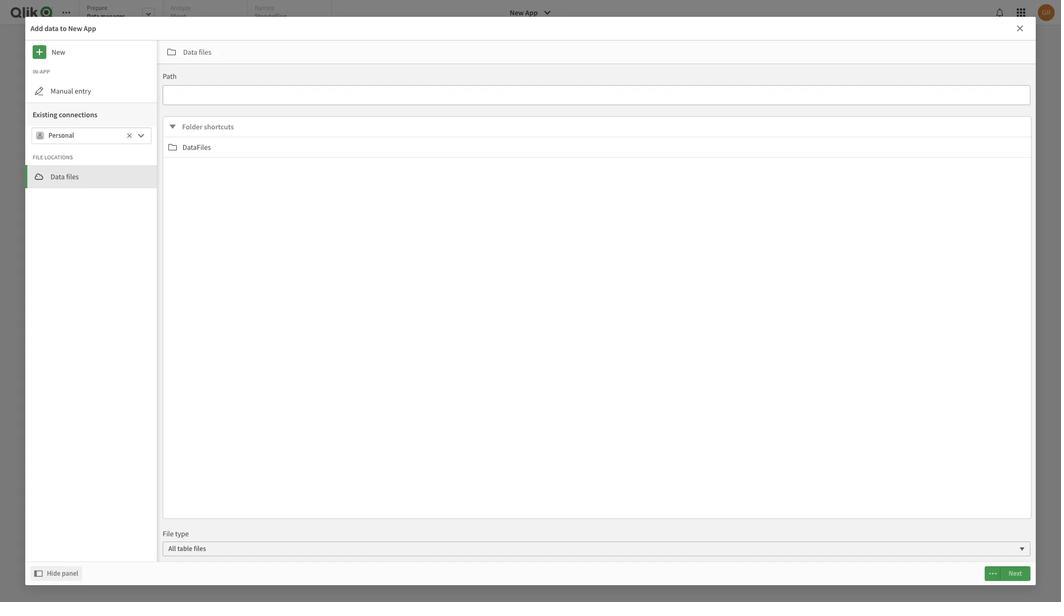 Task type: describe. For each thing, give the bounding box(es) containing it.
in-app
[[33, 68, 50, 75]]

folder shortcuts
[[182, 122, 234, 132]]

hide panel
[[47, 569, 78, 578]]

file type
[[163, 529, 189, 539]]

shortcuts
[[204, 122, 234, 132]]

prepare data manager
[[87, 4, 125, 20]]

existing connections
[[33, 110, 97, 119]]

path
[[163, 72, 177, 81]]

more image
[[989, 568, 997, 580]]

manual entry
[[51, 86, 91, 96]]

file for file type
[[163, 529, 174, 539]]

next
[[1009, 569, 1022, 578]]

next button
[[1000, 567, 1031, 582]]

1 vertical spatial app
[[84, 24, 96, 33]]

new for new
[[52, 47, 65, 57]]

data files image
[[33, 171, 45, 183]]

new for new app
[[510, 8, 524, 17]]

files for data files image
[[66, 172, 79, 182]]

add data to new app
[[31, 24, 96, 33]]

to
[[60, 24, 67, 33]]

manager
[[101, 12, 125, 20]]

data for folder icon
[[183, 47, 197, 57]]

data files for data files image
[[51, 172, 79, 182]]

data for data files image
[[51, 172, 65, 182]]



Task type: vqa. For each thing, say whether or not it's contained in the screenshot.
Data associated with "Data files" IMAGE
yes



Task type: locate. For each thing, give the bounding box(es) containing it.
files down locations
[[66, 172, 79, 182]]

None text field
[[163, 85, 1031, 105], [48, 128, 124, 144], [163, 85, 1031, 105], [48, 128, 124, 144]]

1 horizontal spatial app
[[525, 8, 538, 17]]

2 horizontal spatial data
[[183, 47, 197, 57]]

new inside new app button
[[510, 8, 524, 17]]

data files
[[183, 47, 211, 57], [51, 172, 79, 182]]

1 vertical spatial data
[[183, 47, 197, 57]]

existing
[[33, 110, 57, 119]]

file for file locations
[[33, 154, 43, 161]]

cancel image
[[1016, 22, 1024, 35]]

0 horizontal spatial new
[[52, 47, 65, 57]]

app inside button
[[525, 8, 538, 17]]

app
[[40, 68, 50, 75]]

data right folder icon
[[183, 47, 197, 57]]

type
[[175, 529, 189, 539]]

application
[[0, 0, 1061, 603]]

2 horizontal spatial new
[[510, 8, 524, 17]]

1 horizontal spatial data files
[[183, 47, 211, 57]]

hide
[[47, 569, 61, 578]]

data right data files image
[[51, 172, 65, 182]]

data
[[87, 12, 99, 20], [183, 47, 197, 57], [51, 172, 65, 182]]

1 vertical spatial data files
[[51, 172, 79, 182]]

edit image
[[33, 85, 45, 97]]

toggle left image
[[34, 568, 43, 581]]

0 vertical spatial new
[[510, 8, 524, 17]]

0 horizontal spatial data
[[51, 172, 65, 182]]

0 horizontal spatial files
[[66, 172, 79, 182]]

folder image
[[165, 46, 178, 58]]

new image
[[33, 45, 46, 59]]

locations
[[44, 154, 73, 161]]

in-
[[33, 68, 40, 75]]

entry
[[75, 86, 91, 96]]

application containing new app
[[0, 0, 1061, 603]]

1 horizontal spatial files
[[199, 47, 211, 57]]

data files down locations
[[51, 172, 79, 182]]

app
[[525, 8, 538, 17], [84, 24, 96, 33]]

1 vertical spatial file
[[163, 529, 174, 539]]

1 vertical spatial new
[[68, 24, 82, 33]]

2 vertical spatial new
[[52, 47, 65, 57]]

data inside the prepare data manager
[[87, 12, 99, 20]]

1 horizontal spatial data
[[87, 12, 99, 20]]

folder
[[182, 122, 202, 132]]

1 vertical spatial files
[[66, 172, 79, 182]]

panel
[[62, 569, 78, 578]]

prepare
[[87, 4, 108, 12]]

data
[[44, 24, 59, 33]]

0 horizontal spatial data files
[[51, 172, 79, 182]]

files
[[199, 47, 211, 57], [66, 172, 79, 182]]

1 horizontal spatial new
[[68, 24, 82, 33]]

0 horizontal spatial file
[[33, 154, 43, 161]]

connections
[[59, 110, 97, 119]]

2 vertical spatial data
[[51, 172, 65, 182]]

files right folder icon
[[199, 47, 211, 57]]

new app button
[[503, 4, 558, 21]]

data files for folder icon
[[183, 47, 211, 57]]

file left type
[[163, 529, 174, 539]]

1 horizontal spatial file
[[163, 529, 174, 539]]

new
[[510, 8, 524, 17], [68, 24, 82, 33], [52, 47, 65, 57]]

datafiles
[[181, 143, 211, 152]]

0 vertical spatial data files
[[183, 47, 211, 57]]

hide panel button
[[31, 567, 82, 582]]

add
[[31, 24, 43, 33]]

0 vertical spatial files
[[199, 47, 211, 57]]

0 vertical spatial app
[[525, 8, 538, 17]]

data files right folder icon
[[183, 47, 211, 57]]

file locations
[[33, 154, 73, 161]]

file up data files image
[[33, 154, 43, 161]]

files for folder icon
[[199, 47, 211, 57]]

manual
[[51, 86, 73, 96]]

0 vertical spatial file
[[33, 154, 43, 161]]

file
[[33, 154, 43, 161], [163, 529, 174, 539]]

0 vertical spatial data
[[87, 12, 99, 20]]

new app
[[510, 8, 538, 17]]

0 horizontal spatial app
[[84, 24, 96, 33]]

data down prepare
[[87, 12, 99, 20]]



